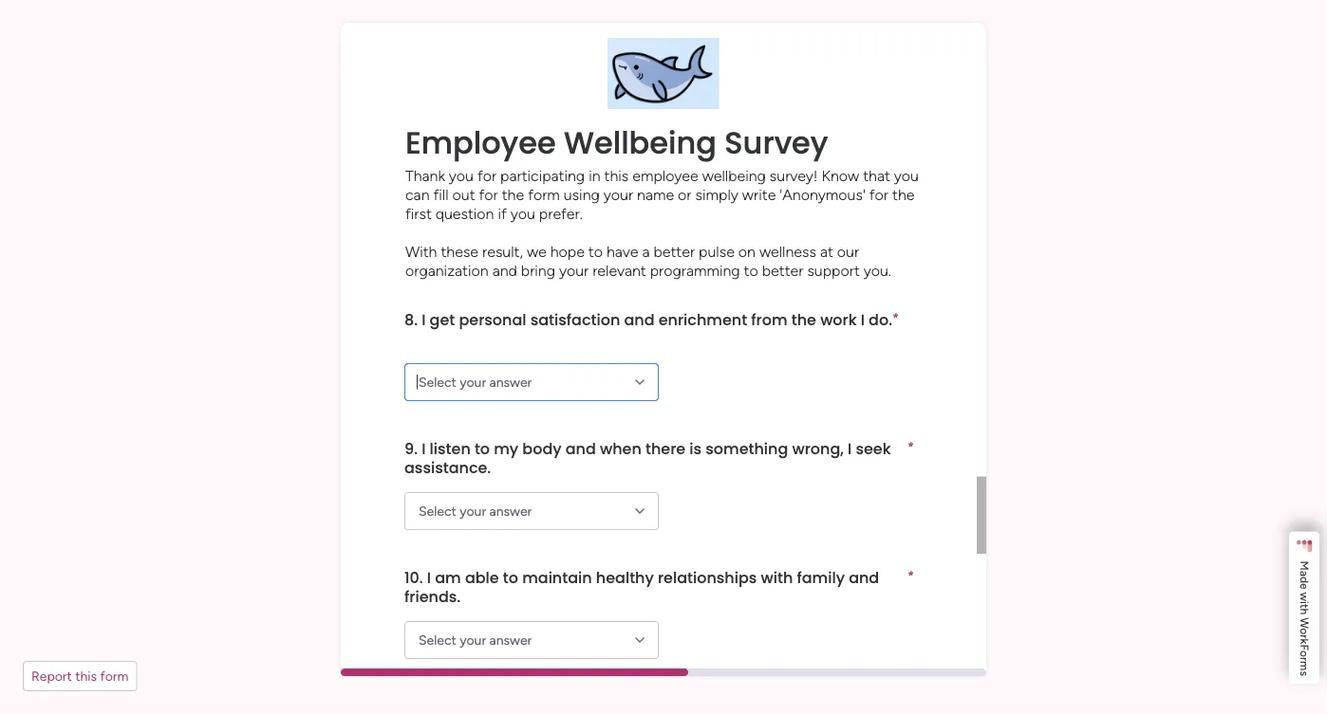 Task type: describe. For each thing, give the bounding box(es) containing it.
employee wellbeing survey
[[405, 122, 828, 164]]

write
[[742, 186, 776, 204]]

thank you for participating in this employee wellbeing survey! know that you can fill out for the form using your name or simply write 'anonymous' for the first question if you prefer.
[[405, 167, 919, 223]]

and inside 8. i get personal satisfaction and enrichment from the work i do. 'group'
[[624, 309, 655, 330]]

support
[[807, 262, 860, 280]]

from
[[751, 309, 788, 330]]

with
[[761, 567, 793, 589]]

name
[[637, 186, 674, 204]]

assistance.
[[404, 457, 491, 478]]

healthy
[[596, 567, 654, 589]]

employee
[[405, 122, 556, 164]]

answer for my
[[489, 504, 532, 520]]

on
[[738, 243, 756, 261]]

survey!
[[770, 167, 818, 185]]

progress bar inside form form
[[341, 669, 688, 677]]

to left have
[[588, 243, 603, 261]]

form logo image
[[608, 38, 720, 109]]

s
[[1298, 672, 1311, 677]]

this inside "thank you for participating in this employee wellbeing survey! know that you can fill out for the form using your name or simply write 'anonymous' for the first question if you prefer."
[[604, 167, 629, 185]]

i left do.
[[861, 309, 865, 330]]

i listen to my body and when there is something wrong, i seek assistance. element
[[404, 438, 908, 478]]

to inside 10. i am able to maintain healthy relationships with family and friends.
[[503, 567, 518, 589]]

2 r from the top
[[1298, 658, 1311, 662]]

body
[[522, 438, 562, 459]]

select for am
[[419, 633, 456, 649]]

1 vertical spatial better
[[762, 262, 803, 280]]

for down employee
[[477, 167, 497, 185]]

0 vertical spatial better
[[654, 243, 695, 261]]

listen
[[430, 438, 471, 459]]

with
[[405, 243, 437, 261]]

10.
[[404, 567, 423, 589]]

know
[[822, 167, 859, 185]]

i am able to maintain healthy relationships with family and friends. element
[[404, 567, 908, 608]]

w
[[1298, 593, 1311, 602]]

this inside "report this form" button
[[75, 669, 97, 685]]

something
[[706, 438, 788, 459]]

satisfaction
[[530, 309, 620, 330]]

your for 9. i listen to my body and when there is something wrong, i seek assistance.
[[460, 504, 486, 520]]

participating
[[500, 167, 585, 185]]

f
[[1298, 645, 1311, 651]]

first
[[405, 205, 432, 223]]

m
[[1298, 562, 1311, 571]]

0 horizontal spatial you
[[449, 167, 474, 185]]

thank
[[405, 167, 445, 185]]

wellbeing
[[702, 167, 766, 185]]

in
[[589, 167, 601, 185]]

am
[[435, 567, 461, 589]]

'anonymous'
[[780, 186, 866, 204]]

bring
[[521, 262, 555, 280]]

i get personal satisfaction and enrichment from the work i do. element
[[404, 309, 892, 348]]

for up if
[[479, 186, 498, 204]]

2 horizontal spatial the
[[892, 186, 915, 204]]

select your answer for to
[[419, 504, 532, 520]]

m a d e w i t h w o r k f o r m s button
[[1289, 532, 1320, 684]]

2 o from the top
[[1298, 651, 1311, 658]]

family
[[797, 567, 845, 589]]

9.
[[404, 438, 418, 459]]

and inside with these result, we hope to have a better pulse on wellness at our organization and bring your relevant programming to better support you.
[[492, 262, 517, 280]]

out
[[452, 186, 475, 204]]

i for 9. i listen to my body and when there is something wrong, i seek assistance.
[[422, 438, 426, 459]]

if
[[498, 205, 507, 223]]

we
[[527, 243, 546, 261]]

pulse
[[699, 243, 735, 261]]

enrichment
[[659, 309, 747, 330]]

report this form button
[[23, 662, 137, 692]]

survey
[[725, 122, 828, 164]]

hope
[[550, 243, 585, 261]]

i for 10. i am able to maintain healthy relationships with family and friends.
[[427, 567, 431, 589]]

select for listen
[[419, 504, 456, 520]]

get
[[430, 309, 455, 330]]

* inside 8. i get personal satisfaction and enrichment from the work i do. *
[[892, 310, 898, 324]]

t
[[1298, 605, 1311, 609]]

at
[[820, 243, 833, 261]]

a inside with these result, we hope to have a better pulse on wellness at our organization and bring your relevant programming to better support you.
[[642, 243, 650, 261]]

organization
[[405, 262, 489, 280]]

our
[[837, 243, 859, 261]]

2 horizontal spatial you
[[894, 167, 919, 185]]

your inside with these result, we hope to have a better pulse on wellness at our organization and bring your relevant programming to better support you.
[[559, 262, 589, 280]]



Task type: vqa. For each thing, say whether or not it's contained in the screenshot.
E
yes



Task type: locate. For each thing, give the bounding box(es) containing it.
simply
[[695, 186, 738, 204]]

you right if
[[510, 205, 535, 223]]

to left "my"
[[475, 438, 490, 459]]

wrong,
[[792, 438, 844, 459]]

your down assistance.
[[460, 504, 486, 520]]

i for 8. i get personal satisfaction and enrichment from the work i do. *
[[422, 309, 426, 330]]

* right work
[[892, 310, 898, 324]]

can
[[405, 186, 430, 204]]

have
[[607, 243, 638, 261]]

form down the participating
[[528, 186, 560, 204]]

h
[[1298, 609, 1311, 615]]

wellness
[[759, 243, 816, 261]]

2 select from the top
[[419, 504, 456, 520]]

10. i am able to maintain healthy relationships with family and friends.
[[404, 567, 883, 608]]

relevant
[[593, 262, 646, 280]]

1 vertical spatial answer
[[489, 504, 532, 520]]

3 answer from the top
[[489, 633, 532, 649]]

0 vertical spatial r
[[1298, 635, 1311, 639]]

9. i listen to my body and when there is something wrong, i seek assistance. group
[[404, 424, 913, 553]]

select your answer down assistance.
[[419, 504, 532, 520]]

8.
[[404, 309, 418, 330]]

the right 'anonymous'
[[892, 186, 915, 204]]

1 vertical spatial this
[[75, 669, 97, 685]]

answer down able
[[489, 633, 532, 649]]

your down friends.
[[460, 633, 486, 649]]

you
[[449, 167, 474, 185], [894, 167, 919, 185], [510, 205, 535, 223]]

your right using at the top of page
[[604, 186, 633, 204]]

0 vertical spatial this
[[604, 167, 629, 185]]

* for 9. i listen to my body and when there is something wrong, i seek assistance.
[[908, 440, 913, 453]]

and inside 9. i listen to my body and when there is something wrong, i seek assistance.
[[566, 438, 596, 459]]

0 vertical spatial a
[[642, 243, 650, 261]]

d
[[1298, 577, 1311, 584]]

better
[[654, 243, 695, 261], [762, 262, 803, 280]]

form form
[[0, 0, 1327, 715]]

10. i am able to maintain healthy relationships with family and friends. group
[[404, 553, 913, 683]]

9. i listen to my body and when there is something wrong, i seek assistance.
[[404, 438, 895, 478]]

* right family
[[908, 569, 913, 582]]

programming
[[650, 262, 740, 280]]

seek
[[856, 438, 891, 459]]

answer down "my"
[[489, 504, 532, 520]]

1 horizontal spatial this
[[604, 167, 629, 185]]

a right have
[[642, 243, 650, 261]]

1 o from the top
[[1298, 629, 1311, 635]]

i inside 10. i am able to maintain healthy relationships with family and friends.
[[427, 567, 431, 589]]

r
[[1298, 635, 1311, 639], [1298, 658, 1311, 662]]

and inside 10. i am able to maintain healthy relationships with family and friends.
[[849, 567, 879, 589]]

friends.
[[404, 586, 461, 608]]

* inside 10. i am able to maintain healthy relationships with family and friends. group
[[908, 569, 913, 582]]

3 select from the top
[[419, 633, 456, 649]]

0 horizontal spatial the
[[502, 186, 524, 204]]

relationships
[[658, 567, 757, 589]]

select inside 10. i am able to maintain healthy relationships with family and friends. group
[[419, 633, 456, 649]]

a
[[642, 243, 650, 261], [1298, 571, 1311, 577]]

2 vertical spatial select your answer
[[419, 633, 532, 649]]

select your answer
[[419, 375, 532, 391], [419, 504, 532, 520], [419, 633, 532, 649]]

this right "report"
[[75, 669, 97, 685]]

m a d e w i t h w o r k f o r m s
[[1298, 562, 1311, 677]]

3 select your answer from the top
[[419, 633, 532, 649]]

this
[[604, 167, 629, 185], [75, 669, 97, 685]]

select
[[419, 375, 456, 391], [419, 504, 456, 520], [419, 633, 456, 649]]

select your answer down friends.
[[419, 633, 532, 649]]

better up programming
[[654, 243, 695, 261]]

1 vertical spatial a
[[1298, 571, 1311, 577]]

o
[[1298, 629, 1311, 635], [1298, 651, 1311, 658]]

prefer.
[[539, 205, 583, 223]]

fill
[[433, 186, 449, 204]]

select your answer for able
[[419, 633, 532, 649]]

the up if
[[502, 186, 524, 204]]

my
[[494, 438, 519, 459]]

to down on
[[744, 262, 758, 280]]

form right "report"
[[100, 669, 129, 685]]

select down get
[[419, 375, 456, 391]]

0 horizontal spatial better
[[654, 243, 695, 261]]

1 vertical spatial select your answer
[[419, 504, 532, 520]]

w
[[1298, 618, 1311, 629]]

to inside 9. i listen to my body and when there is something wrong, i seek assistance.
[[475, 438, 490, 459]]

this right in
[[604, 167, 629, 185]]

when
[[600, 438, 642, 459]]

i left seek
[[848, 438, 852, 459]]

select inside 8. i get personal satisfaction and enrichment from the work i do. 'group'
[[419, 375, 456, 391]]

a up e
[[1298, 571, 1311, 577]]

and down relevant
[[624, 309, 655, 330]]

that
[[863, 167, 890, 185]]

o up m
[[1298, 651, 1311, 658]]

form inside "thank you for participating in this employee wellbeing survey! know that you can fill out for the form using your name or simply write 'anonymous' for the first question if you prefer."
[[528, 186, 560, 204]]

k
[[1298, 639, 1311, 645]]

i
[[1298, 602, 1311, 605]]

work
[[820, 309, 857, 330]]

question
[[436, 205, 494, 223]]

1 vertical spatial *
[[908, 440, 913, 453]]

and
[[492, 262, 517, 280], [624, 309, 655, 330], [566, 438, 596, 459], [849, 567, 879, 589]]

0 vertical spatial *
[[892, 310, 898, 324]]

answer
[[489, 375, 532, 391], [489, 504, 532, 520], [489, 633, 532, 649]]

select your answer inside 10. i am able to maintain healthy relationships with family and friends. group
[[419, 633, 532, 649]]

1 horizontal spatial the
[[792, 309, 816, 330]]

better down wellness
[[762, 262, 803, 280]]

1 horizontal spatial a
[[1298, 571, 1311, 577]]

0 vertical spatial select
[[419, 375, 456, 391]]

select your answer down personal
[[419, 375, 532, 391]]

1 vertical spatial r
[[1298, 658, 1311, 662]]

* right seek
[[908, 440, 913, 453]]

2 vertical spatial select
[[419, 633, 456, 649]]

i right the 8.
[[422, 309, 426, 330]]

r down f
[[1298, 658, 1311, 662]]

result,
[[482, 243, 523, 261]]

and right family
[[849, 567, 879, 589]]

2 select your answer from the top
[[419, 504, 532, 520]]

8. i get personal satisfaction and enrichment from the work i do. *
[[404, 309, 898, 330]]

your
[[604, 186, 633, 204], [559, 262, 589, 280], [460, 375, 486, 391], [460, 504, 486, 520], [460, 633, 486, 649]]

0 vertical spatial select your answer
[[419, 375, 532, 391]]

1 select your answer from the top
[[419, 375, 532, 391]]

1 r from the top
[[1298, 635, 1311, 639]]

personal
[[459, 309, 526, 330]]

1 vertical spatial select
[[419, 504, 456, 520]]

1 horizontal spatial form
[[528, 186, 560, 204]]

select your answer inside 9. i listen to my body and when there is something wrong, i seek assistance. group
[[419, 504, 532, 520]]

select down assistance.
[[419, 504, 456, 520]]

2 vertical spatial answer
[[489, 633, 532, 649]]

i right 10.
[[427, 567, 431, 589]]

your for 8. i get personal satisfaction and enrichment from the work i do.
[[460, 375, 486, 391]]

8. i get personal satisfaction and enrichment from the work i do. group
[[404, 295, 913, 424]]

for down that
[[869, 186, 889, 204]]

answer down personal
[[489, 375, 532, 391]]

answer inside 9. i listen to my body and when there is something wrong, i seek assistance. group
[[489, 504, 532, 520]]

i right 9.
[[422, 438, 426, 459]]

the
[[502, 186, 524, 204], [892, 186, 915, 204], [792, 309, 816, 330]]

your for 10. i am able to maintain healthy relationships with family and friends.
[[460, 633, 486, 649]]

m
[[1298, 662, 1311, 672]]

and right body
[[566, 438, 596, 459]]

select your answer inside 8. i get personal satisfaction and enrichment from the work i do. 'group'
[[419, 375, 532, 391]]

0 horizontal spatial a
[[642, 243, 650, 261]]

these
[[441, 243, 479, 261]]

0 vertical spatial form
[[528, 186, 560, 204]]

0 vertical spatial o
[[1298, 629, 1311, 635]]

0 horizontal spatial form
[[100, 669, 129, 685]]

select down friends.
[[419, 633, 456, 649]]

report
[[31, 669, 72, 685]]

is
[[690, 438, 702, 459]]

1 vertical spatial o
[[1298, 651, 1311, 658]]

report this form
[[31, 669, 129, 685]]

your down personal
[[460, 375, 486, 391]]

answer for to
[[489, 633, 532, 649]]

with these result, we hope to have a better pulse on wellness at our organization and bring your relevant programming to better support you.
[[405, 243, 891, 280]]

maintain
[[522, 567, 592, 589]]

1 horizontal spatial you
[[510, 205, 535, 223]]

progress bar
[[341, 669, 688, 677]]

employee
[[633, 167, 698, 185]]

2 vertical spatial *
[[908, 569, 913, 582]]

wellbeing
[[564, 122, 717, 164]]

0 vertical spatial answer
[[489, 375, 532, 391]]

your down hope
[[559, 262, 589, 280]]

form
[[528, 186, 560, 204], [100, 669, 129, 685]]

your inside 8. i get personal satisfaction and enrichment from the work i do. 'group'
[[460, 375, 486, 391]]

able
[[465, 567, 499, 589]]

you right that
[[894, 167, 919, 185]]

you.
[[864, 262, 891, 280]]

i
[[422, 309, 426, 330], [861, 309, 865, 330], [422, 438, 426, 459], [848, 438, 852, 459], [427, 567, 431, 589]]

answer inside 10. i am able to maintain healthy relationships with family and friends. group
[[489, 633, 532, 649]]

1 select from the top
[[419, 375, 456, 391]]

o up the k
[[1298, 629, 1311, 635]]

r up f
[[1298, 635, 1311, 639]]

your inside 9. i listen to my body and when there is something wrong, i seek assistance. group
[[460, 504, 486, 520]]

and down result,
[[492, 262, 517, 280]]

for
[[477, 167, 497, 185], [479, 186, 498, 204], [869, 186, 889, 204]]

there
[[645, 438, 686, 459]]

the inside 'group'
[[792, 309, 816, 330]]

* inside 9. i listen to my body and when there is something wrong, i seek assistance. group
[[908, 440, 913, 453]]

a inside button
[[1298, 571, 1311, 577]]

1 answer from the top
[[489, 375, 532, 391]]

* for 10. i am able to maintain healthy relationships with family and friends.
[[908, 569, 913, 582]]

you up out
[[449, 167, 474, 185]]

0 horizontal spatial this
[[75, 669, 97, 685]]

answer inside 8. i get personal satisfaction and enrichment from the work i do. 'group'
[[489, 375, 532, 391]]

the right from
[[792, 309, 816, 330]]

e
[[1298, 584, 1311, 590]]

to right able
[[503, 567, 518, 589]]

1 vertical spatial form
[[100, 669, 129, 685]]

your inside "thank you for participating in this employee wellbeing survey! know that you can fill out for the form using your name or simply write 'anonymous' for the first question if you prefer."
[[604, 186, 633, 204]]

your inside 10. i am able to maintain healthy relationships with family and friends. group
[[460, 633, 486, 649]]

to
[[588, 243, 603, 261], [744, 262, 758, 280], [475, 438, 490, 459], [503, 567, 518, 589]]

select inside 9. i listen to my body and when there is something wrong, i seek assistance. group
[[419, 504, 456, 520]]

using
[[564, 186, 600, 204]]

form inside button
[[100, 669, 129, 685]]

1 horizontal spatial better
[[762, 262, 803, 280]]

or
[[678, 186, 692, 204]]

2 answer from the top
[[489, 504, 532, 520]]

do.
[[869, 309, 892, 330]]



